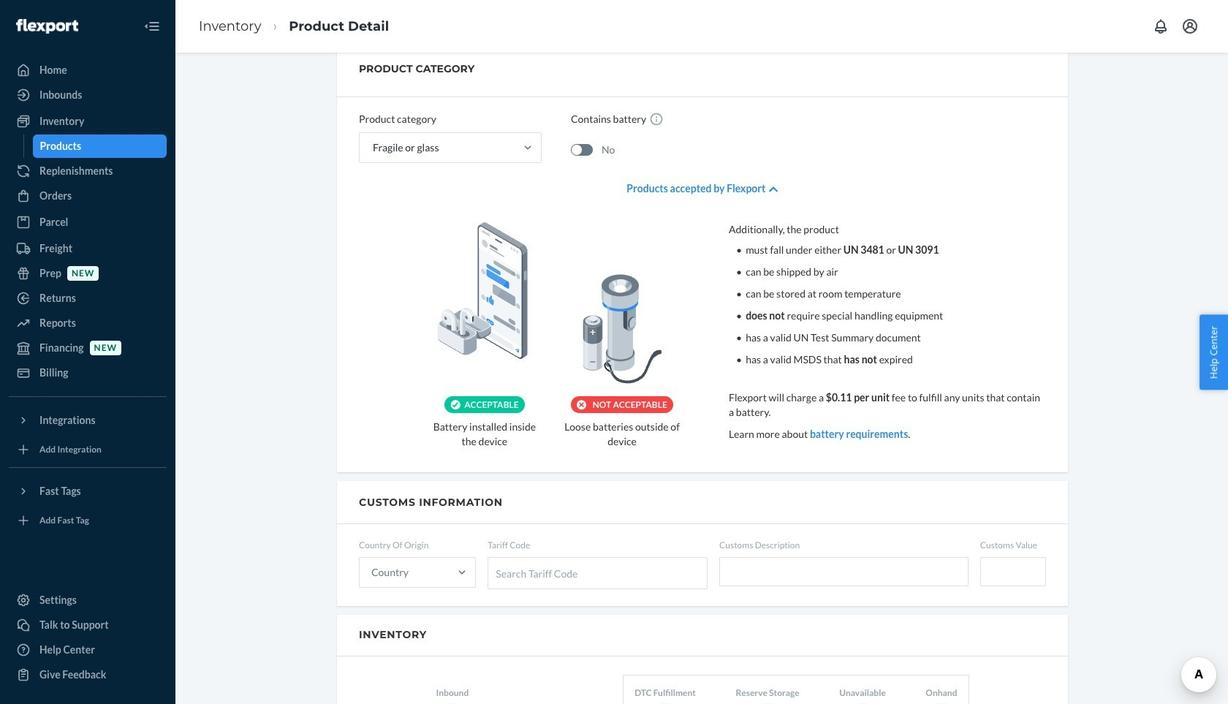 Task type: describe. For each thing, give the bounding box(es) containing it.
close navigation image
[[143, 18, 161, 35]]

open notifications image
[[1153, 18, 1170, 35]]



Task type: vqa. For each thing, say whether or not it's contained in the screenshot.
Freight link
no



Task type: locate. For each thing, give the bounding box(es) containing it.
open account menu image
[[1182, 18, 1199, 35]]

breadcrumbs navigation
[[187, 5, 401, 48]]

chevron up image
[[770, 185, 779, 195]]

flexport logo image
[[16, 19, 79, 33]]

None text field
[[720, 558, 969, 587], [981, 558, 1047, 587], [720, 558, 969, 587], [981, 558, 1047, 587]]



